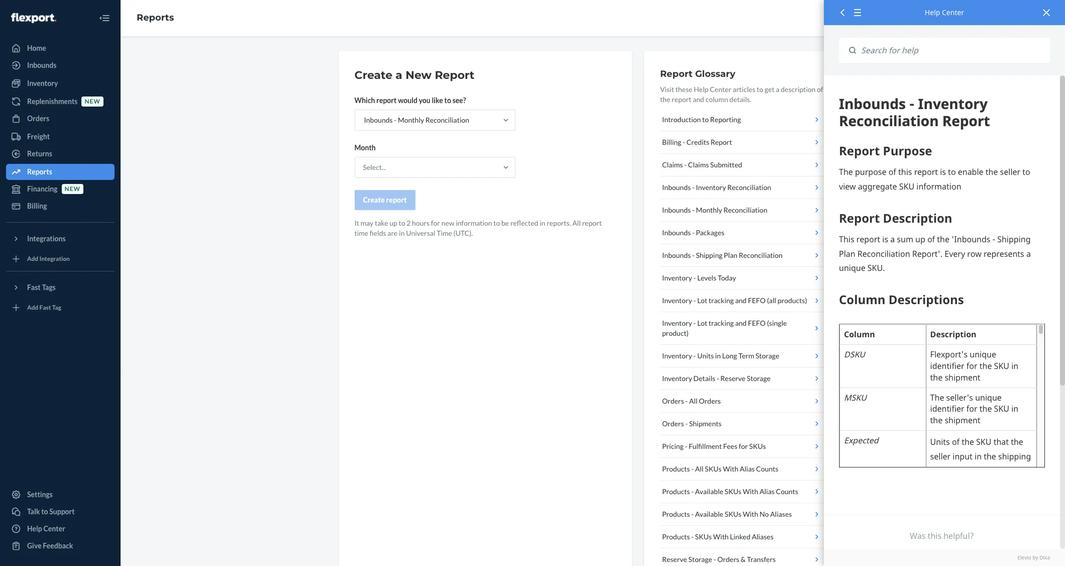 Task type: describe. For each thing, give the bounding box(es) containing it.
inventory down claims - claims submitted
[[696, 183, 727, 192]]

0 horizontal spatial help center
[[27, 524, 65, 533]]

reconciliation down inbounds - packages button
[[739, 251, 783, 259]]

&
[[741, 555, 746, 564]]

to right like in the top left of the page
[[445, 96, 451, 105]]

in inside button
[[716, 351, 721, 360]]

help center link
[[6, 521, 115, 537]]

home link
[[6, 40, 115, 56]]

skus up the reserve storage - orders & transfers
[[696, 532, 712, 541]]

visit
[[661, 85, 675, 94]]

new
[[406, 68, 432, 82]]

inventory for inventory - units in long term storage
[[663, 351, 693, 360]]

time
[[355, 229, 369, 237]]

fast tags
[[27, 283, 56, 292]]

reconciliation down like in the top left of the page
[[426, 116, 470, 124]]

to inside 'visit these help center articles to get a description of the report and column details.'
[[757, 85, 764, 94]]

like
[[432, 96, 443, 105]]

replenishments
[[27, 97, 78, 106]]

inventory - levels today
[[663, 273, 737, 282]]

home
[[27, 44, 46, 52]]

skus down 'orders - shipments' button
[[750, 442, 766, 450]]

new for replenishments
[[85, 98, 101, 105]]

integrations button
[[6, 231, 115, 247]]

up
[[390, 219, 398, 227]]

- for inventory - lot tracking and fefo (single product) button
[[694, 319, 696, 327]]

feedback
[[43, 541, 73, 550]]

create report button
[[355, 190, 416, 210]]

reconciliation inside button
[[724, 206, 768, 214]]

tags
[[42, 283, 56, 292]]

with for products - available skus with no aliases
[[743, 510, 759, 518]]

give feedback
[[27, 541, 73, 550]]

hours
[[412, 219, 430, 227]]

2 vertical spatial storage
[[689, 555, 713, 564]]

inventory link
[[6, 75, 115, 91]]

inbounds - inventory reconciliation
[[663, 183, 772, 192]]

alias for products - available skus with alias counts
[[760, 487, 775, 496]]

and for inventory - lot tracking and fefo (all products)
[[736, 296, 747, 305]]

alias for products - all skus with alias counts
[[740, 465, 755, 473]]

inventory details - reserve storage button
[[661, 368, 824, 390]]

0 horizontal spatial monthly
[[398, 116, 424, 124]]

orders - shipments
[[663, 419, 722, 428]]

a inside 'visit these help center articles to get a description of the report and column details.'
[[776, 85, 780, 94]]

introduction to reporting
[[663, 115, 741, 124]]

inbounds - packages button
[[661, 222, 824, 244]]

- for inventory - lot tracking and fefo (all products) button
[[694, 296, 696, 305]]

- for orders - all orders 'button'
[[686, 397, 688, 405]]

by
[[1033, 554, 1039, 561]]

products - available skus with alias counts button
[[661, 481, 824, 503]]

report inside 'visit these help center articles to get a description of the report and column details.'
[[672, 95, 692, 104]]

to right talk
[[41, 507, 48, 516]]

- inside reserve storage - orders & transfers button
[[714, 555, 717, 564]]

- for products - available skus with alias counts button
[[692, 487, 694, 496]]

would
[[398, 96, 418, 105]]

reserve storage - orders & transfers button
[[661, 548, 824, 566]]

inventory for inventory - levels today
[[663, 273, 693, 282]]

new inside it may take up to 2 hours for new information to be reflected in reports. all report time fields are in universal time (utc).
[[442, 219, 455, 227]]

submitted
[[711, 160, 743, 169]]

inventory - lot tracking and fefo (single product)
[[663, 319, 787, 337]]

it may take up to 2 hours for new information to be reflected in reports. all report time fields are in universal time (utc).
[[355, 219, 602, 237]]

elevio by dixa link
[[840, 554, 1051, 561]]

0 horizontal spatial reports link
[[6, 164, 115, 180]]

give
[[27, 541, 42, 550]]

information
[[456, 219, 492, 227]]

1 vertical spatial storage
[[747, 374, 771, 383]]

counts for products - all skus with alias counts
[[757, 465, 779, 473]]

2
[[407, 219, 411, 227]]

to left be on the top
[[494, 219, 500, 227]]

inbounds for inbounds - packages button
[[663, 228, 691, 237]]

1 horizontal spatial in
[[540, 219, 546, 227]]

products for products - all skus with alias counts
[[663, 465, 690, 473]]

universal
[[406, 229, 436, 237]]

this
[[928, 531, 942, 542]]

orders - all orders button
[[661, 390, 824, 413]]

- for 'orders - shipments' button
[[686, 419, 688, 428]]

billing for billing - credits report
[[663, 138, 682, 146]]

fields
[[370, 229, 386, 237]]

description
[[781, 85, 816, 94]]

of
[[817, 85, 824, 94]]

products - all skus with alias counts
[[663, 465, 779, 473]]

talk
[[27, 507, 40, 516]]

today
[[718, 273, 737, 282]]

with left linked
[[714, 532, 729, 541]]

products - skus with linked aliases button
[[661, 526, 824, 548]]

1 horizontal spatial reserve
[[721, 374, 746, 383]]

all for orders
[[690, 397, 698, 405]]

details.
[[730, 95, 752, 104]]

inbounds - shipping plan reconciliation button
[[661, 244, 824, 267]]

skus for products - available skus with no aliases
[[725, 510, 742, 518]]

- for pricing - fulfillment fees for skus button
[[685, 442, 688, 450]]

shipments
[[690, 419, 722, 428]]

add integration
[[27, 255, 70, 263]]

products - available skus with no aliases button
[[661, 503, 824, 526]]

product)
[[663, 329, 689, 337]]

orders for orders
[[27, 114, 49, 123]]

0 vertical spatial inbounds - monthly reconciliation
[[364, 116, 470, 124]]

tracking for (all
[[709, 296, 734, 305]]

2 horizontal spatial help
[[925, 8, 941, 17]]

new for financing
[[65, 185, 80, 193]]

0 horizontal spatial help
[[27, 524, 42, 533]]

1 claims from the left
[[663, 160, 683, 169]]

2 claims from the left
[[689, 160, 709, 169]]

introduction to reporting button
[[661, 109, 824, 131]]

inbounds for inbounds - shipping plan reconciliation button
[[663, 251, 691, 259]]

orders left & in the right of the page
[[718, 555, 740, 564]]

details
[[694, 374, 716, 383]]

(all
[[768, 296, 777, 305]]

flexport logo image
[[11, 13, 56, 23]]

products for products - available skus with alias counts
[[663, 487, 690, 496]]

inventory for inventory - lot tracking and fefo (all products)
[[663, 296, 693, 305]]

skus for products - all skus with alias counts
[[705, 465, 722, 473]]

inventory - levels today button
[[661, 267, 824, 290]]

all for products
[[696, 465, 704, 473]]

financing
[[27, 185, 58, 193]]

monthly inside button
[[696, 206, 723, 214]]

articles
[[733, 85, 756, 94]]

reserve storage - orders & transfers
[[663, 555, 776, 564]]

orders up shipments
[[699, 397, 721, 405]]

give feedback button
[[6, 538, 115, 554]]

month
[[355, 143, 376, 152]]

was this helpful?
[[911, 531, 975, 542]]

report inside button
[[386, 196, 407, 204]]

- for billing - credits report button
[[683, 138, 686, 146]]

fulfillment
[[689, 442, 722, 450]]

returns link
[[6, 146, 115, 162]]

inbounds - inventory reconciliation button
[[661, 176, 824, 199]]

integration
[[39, 255, 70, 263]]

Search search field
[[857, 38, 1051, 63]]

see?
[[453, 96, 466, 105]]

be
[[502, 219, 509, 227]]

levels
[[698, 273, 717, 282]]

products - available skus with no aliases
[[663, 510, 793, 518]]

get
[[765, 85, 775, 94]]

create for create a new report
[[355, 68, 393, 82]]

add for add fast tag
[[27, 304, 38, 311]]

claims - claims submitted button
[[661, 154, 824, 176]]

orders for orders - shipments
[[663, 419, 685, 428]]

- for inbounds - monthly reconciliation button
[[693, 206, 695, 214]]



Task type: vqa. For each thing, say whether or not it's contained in the screenshot.
the "Inventory - Lot tracking and FEFO (all products)"
yes



Task type: locate. For each thing, give the bounding box(es) containing it.
aliases inside button
[[752, 532, 774, 541]]

and down inventory - levels today button
[[736, 296, 747, 305]]

0 horizontal spatial report
[[435, 68, 475, 82]]

billing - credits report button
[[661, 131, 824, 154]]

tracking down inventory - lot tracking and fefo (all products)
[[709, 319, 734, 327]]

fefo for (all
[[748, 296, 766, 305]]

all inside it may take up to 2 hours for new information to be reflected in reports. all report time fields are in universal time (utc).
[[573, 219, 581, 227]]

skus inside button
[[725, 510, 742, 518]]

1 vertical spatial counts
[[777, 487, 799, 496]]

1 horizontal spatial monthly
[[696, 206, 723, 214]]

- inside inventory - levels today button
[[694, 273, 696, 282]]

billing down financing
[[27, 202, 47, 210]]

(utc).
[[454, 229, 473, 237]]

report
[[435, 68, 475, 82], [661, 68, 693, 79], [711, 138, 733, 146]]

support
[[49, 507, 75, 516]]

0 vertical spatial monthly
[[398, 116, 424, 124]]

report inside it may take up to 2 hours for new information to be reflected in reports. all report time fields are in universal time (utc).
[[583, 219, 602, 227]]

visit these help center articles to get a description of the report and column details.
[[661, 85, 824, 104]]

report down the these
[[672, 95, 692, 104]]

- up orders - shipments
[[686, 397, 688, 405]]

0 vertical spatial in
[[540, 219, 546, 227]]

in left reports.
[[540, 219, 546, 227]]

- inside inventory - lot tracking and fefo (all products) button
[[694, 296, 696, 305]]

0 horizontal spatial for
[[431, 219, 440, 227]]

1 horizontal spatial inbounds - monthly reconciliation
[[663, 206, 768, 214]]

0 vertical spatial center
[[943, 8, 965, 17]]

report right reports.
[[583, 219, 602, 227]]

lot
[[698, 296, 708, 305], [698, 319, 708, 327]]

integrations
[[27, 234, 66, 243]]

skus down the "products - available skus with alias counts"
[[725, 510, 742, 518]]

to left "reporting"
[[703, 115, 709, 124]]

help down report glossary
[[694, 85, 709, 94]]

add for add integration
[[27, 255, 38, 263]]

- for products - skus with linked aliases button
[[692, 532, 694, 541]]

1 horizontal spatial new
[[85, 98, 101, 105]]

new up time
[[442, 219, 455, 227]]

with for products - all skus with alias counts
[[723, 465, 739, 473]]

inventory for inventory
[[27, 79, 58, 87]]

- for inbounds - packages button
[[693, 228, 695, 237]]

fees
[[724, 442, 738, 450]]

in left long
[[716, 351, 721, 360]]

- inside pricing - fulfillment fees for skus button
[[685, 442, 688, 450]]

pricing
[[663, 442, 684, 450]]

skus up products - available skus with no aliases
[[725, 487, 742, 496]]

add integration link
[[6, 251, 115, 267]]

settings
[[27, 490, 53, 499]]

fefo left (all
[[748, 296, 766, 305]]

inventory up product) on the bottom of the page
[[663, 319, 693, 327]]

help center
[[925, 8, 965, 17], [27, 524, 65, 533]]

create inside create report button
[[363, 196, 385, 204]]

and inside "inventory - lot tracking and fefo (single product)"
[[736, 319, 747, 327]]

orders up pricing
[[663, 419, 685, 428]]

1 horizontal spatial report
[[661, 68, 693, 79]]

2 horizontal spatial report
[[711, 138, 733, 146]]

1 available from the top
[[696, 487, 724, 496]]

report up the these
[[661, 68, 693, 79]]

may
[[361, 219, 374, 227]]

orders
[[27, 114, 49, 123], [663, 397, 685, 405], [699, 397, 721, 405], [663, 419, 685, 428], [718, 555, 740, 564]]

claims down credits
[[689, 160, 709, 169]]

- left shipping
[[693, 251, 695, 259]]

fast inside dropdown button
[[27, 283, 41, 292]]

1 vertical spatial create
[[363, 196, 385, 204]]

1 vertical spatial center
[[710, 85, 732, 94]]

- inside products - available skus with alias counts button
[[692, 487, 694, 496]]

- inside orders - all orders 'button'
[[686, 397, 688, 405]]

alias down pricing - fulfillment fees for skus button
[[740, 465, 755, 473]]

plan
[[724, 251, 738, 259]]

2 products from the top
[[663, 487, 690, 496]]

1 vertical spatial reports link
[[6, 164, 115, 180]]

take
[[375, 219, 388, 227]]

products - skus with linked aliases
[[663, 532, 774, 541]]

inbounds for inbounds - inventory reconciliation button
[[663, 183, 691, 192]]

- for claims - claims submitted button
[[685, 160, 687, 169]]

1 vertical spatial aliases
[[752, 532, 774, 541]]

products inside button
[[663, 510, 690, 518]]

available down the products - all skus with alias counts
[[696, 487, 724, 496]]

inbounds down claims - claims submitted
[[663, 183, 691, 192]]

2 vertical spatial help
[[27, 524, 42, 533]]

report left "would"
[[377, 96, 397, 105]]

reports link
[[137, 12, 174, 23], [6, 164, 115, 180]]

0 vertical spatial fefo
[[748, 296, 766, 305]]

create report
[[363, 196, 407, 204]]

- right pricing
[[685, 442, 688, 450]]

- for products - all skus with alias counts button
[[692, 465, 694, 473]]

0 vertical spatial a
[[396, 68, 403, 82]]

center up column
[[710, 85, 732, 94]]

- inside products - all skus with alias counts button
[[692, 465, 694, 473]]

0 vertical spatial help
[[925, 8, 941, 17]]

0 vertical spatial lot
[[698, 296, 708, 305]]

inventory down inventory - levels today
[[663, 296, 693, 305]]

help inside 'visit these help center articles to get a description of the report and column details.'
[[694, 85, 709, 94]]

inbounds - packages
[[663, 228, 725, 237]]

0 vertical spatial add
[[27, 255, 38, 263]]

inbounds - shipping plan reconciliation
[[663, 251, 783, 259]]

you
[[419, 96, 431, 105]]

- inside billing - credits report button
[[683, 138, 686, 146]]

introduction
[[663, 115, 701, 124]]

0 horizontal spatial alias
[[740, 465, 755, 473]]

tag
[[52, 304, 61, 311]]

available inside button
[[696, 510, 724, 518]]

and for inventory - lot tracking and fefo (single product)
[[736, 319, 747, 327]]

0 vertical spatial new
[[85, 98, 101, 105]]

available
[[696, 487, 724, 496], [696, 510, 724, 518]]

2 horizontal spatial in
[[716, 351, 721, 360]]

0 vertical spatial create
[[355, 68, 393, 82]]

lot for inventory - lot tracking and fefo (all products)
[[698, 296, 708, 305]]

pricing - fulfillment fees for skus button
[[661, 435, 824, 458]]

counts for products - available skus with alias counts
[[777, 487, 799, 496]]

storage down products - skus with linked aliases
[[689, 555, 713, 564]]

help up "search" search field
[[925, 8, 941, 17]]

1 vertical spatial all
[[690, 397, 698, 405]]

with down fees
[[723, 465, 739, 473]]

- up inventory - units in long term storage
[[694, 319, 696, 327]]

claims
[[663, 160, 683, 169], [689, 160, 709, 169]]

tracking down today
[[709, 296, 734, 305]]

reconciliation down claims - claims submitted button
[[728, 183, 772, 192]]

1 horizontal spatial reports
[[137, 12, 174, 23]]

fefo for (single
[[748, 319, 766, 327]]

and left column
[[693, 95, 705, 104]]

inbounds down home
[[27, 61, 56, 69]]

- for products - available skus with no aliases button
[[692, 510, 694, 518]]

- for inbounds - shipping plan reconciliation button
[[693, 251, 695, 259]]

0 horizontal spatial reports
[[27, 167, 52, 176]]

2 fefo from the top
[[748, 319, 766, 327]]

to left "2" on the left
[[399, 219, 405, 227]]

report inside button
[[711, 138, 733, 146]]

create for create report
[[363, 196, 385, 204]]

lot inside "inventory - lot tracking and fefo (single product)"
[[698, 319, 708, 327]]

inventory inside "inventory - lot tracking and fefo (single product)"
[[663, 319, 693, 327]]

1 vertical spatial tracking
[[709, 319, 734, 327]]

report up the see?
[[435, 68, 475, 82]]

4 products from the top
[[663, 532, 690, 541]]

available for products - available skus with alias counts
[[696, 487, 724, 496]]

talk to support
[[27, 507, 75, 516]]

3 products from the top
[[663, 510, 690, 518]]

inventory - lot tracking and fefo (single product) button
[[661, 312, 824, 345]]

1 vertical spatial and
[[736, 296, 747, 305]]

inbounds left packages
[[663, 228, 691, 237]]

reserve
[[721, 374, 746, 383], [663, 555, 688, 564]]

billing link
[[6, 198, 115, 214]]

all inside button
[[696, 465, 704, 473]]

report for billing - credits report
[[711, 138, 733, 146]]

0 horizontal spatial in
[[399, 229, 405, 237]]

- inside inbounds - packages button
[[693, 228, 695, 237]]

1 horizontal spatial alias
[[760, 487, 775, 496]]

0 vertical spatial alias
[[740, 465, 755, 473]]

- inside inventory - units in long term storage button
[[694, 351, 696, 360]]

1 vertical spatial available
[[696, 510, 724, 518]]

- down billing - credits report
[[685, 160, 687, 169]]

0 vertical spatial billing
[[663, 138, 682, 146]]

2 available from the top
[[696, 510, 724, 518]]

and down inventory - lot tracking and fefo (all products) button
[[736, 319, 747, 327]]

tracking
[[709, 296, 734, 305], [709, 319, 734, 327]]

create up which
[[355, 68, 393, 82]]

talk to support button
[[6, 504, 115, 520]]

help
[[925, 8, 941, 17], [694, 85, 709, 94], [27, 524, 42, 533]]

lot up units
[[698, 319, 708, 327]]

1 vertical spatial monthly
[[696, 206, 723, 214]]

2 vertical spatial all
[[696, 465, 704, 473]]

elevio
[[1018, 554, 1032, 561]]

2 add from the top
[[27, 304, 38, 311]]

billing
[[663, 138, 682, 146], [27, 202, 47, 210]]

inventory up orders - all orders
[[663, 374, 693, 383]]

freight link
[[6, 129, 115, 145]]

which report would you like to see?
[[355, 96, 466, 105]]

with left no
[[743, 510, 759, 518]]

inbounds down which
[[364, 116, 393, 124]]

with
[[723, 465, 739, 473], [743, 487, 759, 496], [743, 510, 759, 518], [714, 532, 729, 541]]

1 horizontal spatial a
[[776, 85, 780, 94]]

with inside button
[[743, 510, 759, 518]]

report up up
[[386, 196, 407, 204]]

lot for inventory - lot tracking and fefo (single product)
[[698, 319, 708, 327]]

2 tracking from the top
[[709, 319, 734, 327]]

reserve down products - skus with linked aliases
[[663, 555, 688, 564]]

- left units
[[694, 351, 696, 360]]

0 vertical spatial all
[[573, 219, 581, 227]]

for inside it may take up to 2 hours for new information to be reflected in reports. all report time fields are in universal time (utc).
[[431, 219, 440, 227]]

- inside "inventory - lot tracking and fefo (single product)"
[[694, 319, 696, 327]]

credits
[[687, 138, 710, 146]]

2 horizontal spatial new
[[442, 219, 455, 227]]

2 lot from the top
[[698, 319, 708, 327]]

column
[[706, 95, 729, 104]]

1 add from the top
[[27, 255, 38, 263]]

1 vertical spatial in
[[399, 229, 405, 237]]

aliases right linked
[[752, 532, 774, 541]]

0 vertical spatial help center
[[925, 8, 965, 17]]

new up orders link
[[85, 98, 101, 105]]

0 vertical spatial reserve
[[721, 374, 746, 383]]

orders for orders - all orders
[[663, 397, 685, 405]]

- down claims - claims submitted
[[693, 183, 695, 192]]

inbounds - monthly reconciliation inside button
[[663, 206, 768, 214]]

0 horizontal spatial reserve
[[663, 555, 688, 564]]

inbounds down inbounds - packages
[[663, 251, 691, 259]]

center up "search" search field
[[943, 8, 965, 17]]

add down fast tags
[[27, 304, 38, 311]]

aliases right no
[[771, 510, 793, 518]]

counts
[[757, 465, 779, 473], [777, 487, 799, 496]]

1 vertical spatial fast
[[39, 304, 51, 311]]

add left integration on the top of page
[[27, 255, 38, 263]]

fast left the tags
[[27, 283, 41, 292]]

inbounds for inbounds - monthly reconciliation button
[[663, 206, 691, 214]]

1 horizontal spatial for
[[739, 442, 748, 450]]

available inside button
[[696, 487, 724, 496]]

fefo inside "inventory - lot tracking and fefo (single product)"
[[748, 319, 766, 327]]

- inside products - skus with linked aliases button
[[692, 532, 694, 541]]

reconciliation
[[426, 116, 470, 124], [728, 183, 772, 192], [724, 206, 768, 214], [739, 251, 783, 259]]

1 vertical spatial new
[[65, 185, 80, 193]]

inbounds - monthly reconciliation down which report would you like to see?
[[364, 116, 470, 124]]

1 vertical spatial help center
[[27, 524, 65, 533]]

1 horizontal spatial claims
[[689, 160, 709, 169]]

1 vertical spatial alias
[[760, 487, 775, 496]]

billing for billing
[[27, 202, 47, 210]]

products - available skus with alias counts
[[663, 487, 799, 496]]

- inside inbounds - monthly reconciliation button
[[693, 206, 695, 214]]

new up billing link
[[65, 185, 80, 193]]

reporting
[[711, 115, 741, 124]]

billing down "introduction" at the top
[[663, 138, 682, 146]]

- left shipments
[[686, 419, 688, 428]]

orders up orders - shipments
[[663, 397, 685, 405]]

1 vertical spatial reports
[[27, 167, 52, 176]]

with for products - available skus with alias counts
[[743, 487, 759, 496]]

- up inbounds - packages
[[693, 206, 695, 214]]

1 horizontal spatial center
[[710, 85, 732, 94]]

1 vertical spatial lot
[[698, 319, 708, 327]]

1 vertical spatial help
[[694, 85, 709, 94]]

inbounds - monthly reconciliation
[[364, 116, 470, 124], [663, 206, 768, 214]]

1 vertical spatial reserve
[[663, 555, 688, 564]]

inbounds up inbounds - packages
[[663, 206, 691, 214]]

1 vertical spatial billing
[[27, 202, 47, 210]]

2 vertical spatial new
[[442, 219, 455, 227]]

0 horizontal spatial a
[[396, 68, 403, 82]]

2 horizontal spatial center
[[943, 8, 965, 17]]

-
[[394, 116, 397, 124], [683, 138, 686, 146], [685, 160, 687, 169], [693, 183, 695, 192], [693, 206, 695, 214], [693, 228, 695, 237], [693, 251, 695, 259], [694, 273, 696, 282], [694, 296, 696, 305], [694, 319, 696, 327], [694, 351, 696, 360], [717, 374, 720, 383], [686, 397, 688, 405], [686, 419, 688, 428], [685, 442, 688, 450], [692, 465, 694, 473], [692, 487, 694, 496], [692, 510, 694, 518], [692, 532, 694, 541], [714, 555, 717, 564]]

inventory - units in long term storage
[[663, 351, 780, 360]]

alias up no
[[760, 487, 775, 496]]

help center up give feedback
[[27, 524, 65, 533]]

the
[[661, 95, 671, 104]]

1 vertical spatial inbounds - monthly reconciliation
[[663, 206, 768, 214]]

tracking inside "inventory - lot tracking and fefo (single product)"
[[709, 319, 734, 327]]

0 vertical spatial reports
[[137, 12, 174, 23]]

- inside claims - claims submitted button
[[685, 160, 687, 169]]

tracking for (single
[[709, 319, 734, 327]]

0 vertical spatial storage
[[756, 351, 780, 360]]

inbounds - monthly reconciliation down inbounds - inventory reconciliation
[[663, 206, 768, 214]]

inventory for inventory details - reserve storage
[[663, 374, 693, 383]]

0 vertical spatial for
[[431, 219, 440, 227]]

0 vertical spatial tracking
[[709, 296, 734, 305]]

- inside the inventory details - reserve storage button
[[717, 374, 720, 383]]

center
[[943, 8, 965, 17], [710, 85, 732, 94], [43, 524, 65, 533]]

all
[[573, 219, 581, 227], [690, 397, 698, 405], [696, 465, 704, 473]]

0 horizontal spatial billing
[[27, 202, 47, 210]]

- inside inbounds - shipping plan reconciliation button
[[693, 251, 695, 259]]

transfers
[[748, 555, 776, 564]]

all up orders - shipments
[[690, 397, 698, 405]]

1 fefo from the top
[[748, 296, 766, 305]]

monthly up packages
[[696, 206, 723, 214]]

1 horizontal spatial help center
[[925, 8, 965, 17]]

0 vertical spatial available
[[696, 487, 724, 496]]

with down products - all skus with alias counts button
[[743, 487, 759, 496]]

0 horizontal spatial center
[[43, 524, 65, 533]]

0 vertical spatial counts
[[757, 465, 779, 473]]

to left get
[[757, 85, 764, 94]]

orders - all orders
[[663, 397, 721, 405]]

orders - shipments button
[[661, 413, 824, 435]]

- down the products - all skus with alias counts
[[692, 487, 694, 496]]

a left new
[[396, 68, 403, 82]]

0 vertical spatial fast
[[27, 283, 41, 292]]

inbounds link
[[6, 57, 115, 73]]

settings link
[[6, 487, 115, 503]]

1 tracking from the top
[[709, 296, 734, 305]]

shipping
[[696, 251, 723, 259]]

close navigation image
[[99, 12, 111, 24]]

1 horizontal spatial help
[[694, 85, 709, 94]]

products for products - available skus with no aliases
[[663, 510, 690, 518]]

inbounds inside button
[[663, 206, 691, 214]]

0 horizontal spatial claims
[[663, 160, 683, 169]]

inventory down product) on the bottom of the page
[[663, 351, 693, 360]]

all inside 'button'
[[690, 397, 698, 405]]

- for inbounds - inventory reconciliation button
[[693, 183, 695, 192]]

term
[[739, 351, 755, 360]]

- left packages
[[693, 228, 695, 237]]

0 vertical spatial aliases
[[771, 510, 793, 518]]

- inside inbounds - inventory reconciliation button
[[693, 183, 695, 192]]

- left credits
[[683, 138, 686, 146]]

add inside add integration link
[[27, 255, 38, 263]]

products - all skus with alias counts button
[[661, 458, 824, 481]]

in right are
[[399, 229, 405, 237]]

storage right 'term'
[[756, 351, 780, 360]]

1 vertical spatial add
[[27, 304, 38, 311]]

billing inside button
[[663, 138, 682, 146]]

a right get
[[776, 85, 780, 94]]

for right fees
[[739, 442, 748, 450]]

all right reports.
[[573, 219, 581, 227]]

and inside 'visit these help center articles to get a description of the report and column details.'
[[693, 95, 705, 104]]

center down talk to support
[[43, 524, 65, 533]]

1 lot from the top
[[698, 296, 708, 305]]

in
[[540, 219, 546, 227], [399, 229, 405, 237], [716, 351, 721, 360]]

- down products - skus with linked aliases
[[714, 555, 717, 564]]

and
[[693, 95, 705, 104], [736, 296, 747, 305], [736, 319, 747, 327]]

- inside products - available skus with no aliases button
[[692, 510, 694, 518]]

1 vertical spatial for
[[739, 442, 748, 450]]

- inside 'orders - shipments' button
[[686, 419, 688, 428]]

monthly down which report would you like to see?
[[398, 116, 424, 124]]

fast tags button
[[6, 280, 115, 296]]

aliases inside button
[[771, 510, 793, 518]]

for inside button
[[739, 442, 748, 450]]

1 horizontal spatial reports link
[[137, 12, 174, 23]]

for up time
[[431, 219, 440, 227]]

report for create a new report
[[435, 68, 475, 82]]

- for inventory - units in long term storage button
[[694, 351, 696, 360]]

1 horizontal spatial billing
[[663, 138, 682, 146]]

- up the reserve storage - orders & transfers
[[692, 532, 694, 541]]

- down inventory - levels today
[[694, 296, 696, 305]]

reports.
[[547, 219, 571, 227]]

center inside 'visit these help center articles to get a description of the report and column details.'
[[710, 85, 732, 94]]

freight
[[27, 132, 50, 141]]

0 horizontal spatial inbounds - monthly reconciliation
[[364, 116, 470, 124]]

packages
[[696, 228, 725, 237]]

inventory up replenishments
[[27, 79, 58, 87]]

0 vertical spatial reports link
[[137, 12, 174, 23]]

- right "details"
[[717, 374, 720, 383]]

1 vertical spatial a
[[776, 85, 780, 94]]

inbounds - monthly reconciliation button
[[661, 199, 824, 222]]

fefo left the (single
[[748, 319, 766, 327]]

reconciliation down inbounds - inventory reconciliation button
[[724, 206, 768, 214]]

- down which report would you like to see?
[[394, 116, 397, 124]]

1 vertical spatial fefo
[[748, 319, 766, 327]]

add inside add fast tag link
[[27, 304, 38, 311]]

dixa
[[1040, 554, 1051, 561]]

- left levels
[[694, 273, 696, 282]]

1 products from the top
[[663, 465, 690, 473]]

orders link
[[6, 111, 115, 127]]

elevio by dixa
[[1018, 554, 1051, 561]]

2 vertical spatial center
[[43, 524, 65, 533]]

skus for products - available skus with alias counts
[[725, 487, 742, 496]]

- for inventory - levels today button
[[694, 273, 696, 282]]

0 vertical spatial and
[[693, 95, 705, 104]]

products for products - skus with linked aliases
[[663, 532, 690, 541]]

no
[[760, 510, 769, 518]]

2 vertical spatial and
[[736, 319, 747, 327]]

0 horizontal spatial new
[[65, 185, 80, 193]]

help center up "search" search field
[[925, 8, 965, 17]]

available for products - available skus with no aliases
[[696, 510, 724, 518]]

inventory for inventory - lot tracking and fefo (single product)
[[663, 319, 693, 327]]

reserve down long
[[721, 374, 746, 383]]

2 vertical spatial in
[[716, 351, 721, 360]]



